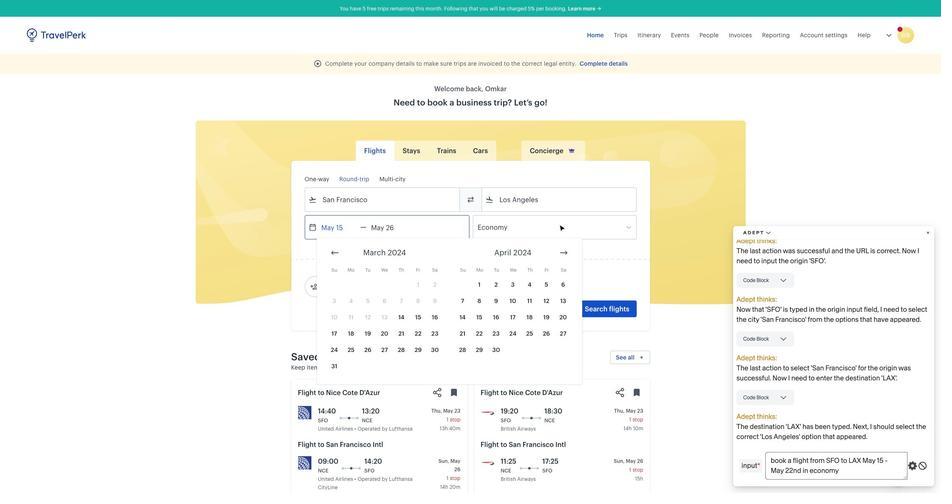 Task type: describe. For each thing, give the bounding box(es) containing it.
move forward to switch to the next month. image
[[559, 248, 569, 258]]

Return text field
[[367, 216, 410, 239]]

To search field
[[494, 193, 625, 207]]

british airways image
[[481, 407, 494, 420]]

Add first traveler search field
[[318, 281, 406, 294]]

united airlines image
[[298, 407, 311, 420]]

move backward to switch to the previous month. image
[[330, 248, 340, 258]]

united airlines image
[[298, 457, 311, 471]]



Task type: locate. For each thing, give the bounding box(es) containing it.
british airways image
[[481, 457, 494, 471]]

calendar application
[[317, 239, 836, 385]]

Depart text field
[[317, 216, 360, 239]]

From search field
[[317, 193, 448, 207]]



